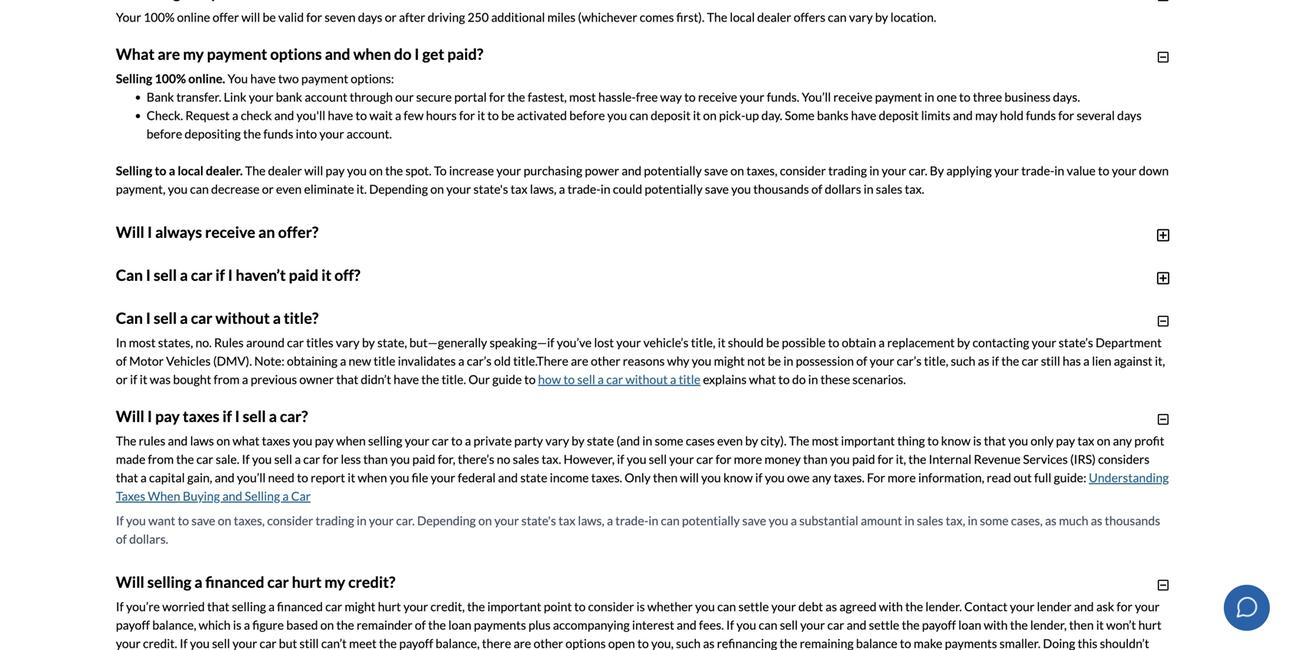 Task type: locate. For each thing, give the bounding box(es) containing it.
pay inside the dealer will pay you on the spot. to increase your purchasing power and potentially save on taxes, consider trading in your car. by applying your trade-in value to your down payment, you can decrease or even eliminate it. depending on your state's tax laws, a trade-in could potentially save you thousands of dollars in sales tax.
[[326, 163, 345, 178]]

dealer inside if you've accepted an 100% online offer from cargurus and the offer is greater than the amount you owe on your car loan, we'll pay off your loan and send you the difference. if your offer is less than the amount you owe, you'll need to either pay off your loan before we can pay you, or pay us the difference before we can pay your lender. if you sell your car to a local dealer, the dealer will guide you through the loan settling process as part of the sale or the purchase of your next vehicle. if you're selling to an individual, you'll need to settle the outstanding auto loan with the lender, who in turn will then release the car's title (assuming they hold it—this varies by state). please note: calculating the amount you owe on your car loan isn't as simple as multiplying your monthly payment by the number of months remaining on your loan. contact your lending institution and request a payout amount to determine the exact amount. then settle that amount before selling your car.
[[354, 353, 388, 368]]

refinancing
[[717, 636, 777, 650]]

taxes.
[[591, 470, 622, 485], [834, 470, 865, 485]]

0 horizontal spatial payoff
[[116, 617, 150, 632]]

depending
[[369, 181, 428, 196], [417, 513, 476, 528]]

a left how
[[295, 452, 301, 466]]

lender. up make
[[926, 599, 962, 614]]

than up motor
[[147, 335, 171, 350]]

laws
[[190, 433, 214, 448]]

guide: down (irs)
[[1054, 470, 1087, 485]]

a left figure at the bottom
[[244, 617, 250, 632]]

lender,
[[609, 372, 645, 387], [1031, 617, 1067, 632]]

full
[[1034, 470, 1052, 485]]

0 horizontal spatial title
[[374, 353, 396, 368]]

car up no.
[[191, 309, 213, 327]]

such inside the 'in most states, no. rules around car titles vary by state, but—generally speaking—if you've lost your vehicle's title, it should be possible to obtain a replacement by contacting your state's department of motor vehicles (dmv). note: obtaining a new title invalidates a car's old title.there are other reasons why you might not be in possession of your car's title, such as if the car still has a lien against it, or if it was bought from a previous owner that didn't have the title. our guide to'
[[951, 353, 976, 368]]

payment down the who
[[632, 390, 679, 405]]

0 vertical spatial will
[[116, 223, 144, 241]]

0 vertical spatial taxes,
[[747, 163, 778, 178]]

0 horizontal spatial lender.
[[865, 335, 901, 350]]

meet
[[349, 636, 377, 650]]

car. inside "if you want to save on taxes, consider trading in your car. depending on your state's tax laws, a trade-in can potentially save you a substantial amount in sales tax, in some cases, as much as thousands of dollars."
[[396, 513, 415, 528]]

on up difference
[[704, 316, 718, 331]]

you inside the 'in most states, no. rules around car titles vary by state, but—generally speaking—if you've lost your vehicle's title, it should be possible to obtain a replacement by contacting your state's department of motor vehicles (dmv). note: obtaining a new title invalidates a car's old title.there are other reasons why you might not be in possession of your car's title, such as if the car still has a lien against it, or if it was bought from a previous owner that didn't have the title. our guide to'
[[692, 353, 712, 368]]

banks
[[817, 108, 849, 123]]

laws,
[[530, 181, 557, 196], [578, 513, 605, 528]]

1 vertical spatial car
[[291, 488, 311, 503]]

online
[[177, 9, 210, 24], [294, 316, 327, 331]]

an left offer?
[[258, 223, 275, 241]]

will down dollars.
[[116, 573, 144, 591]]

dealer inside the dealer will pay you on the spot. to increase your purchasing power and potentially save on taxes, consider trading in your car. by applying your trade-in value to your down payment, you can decrease or even eliminate it. depending on your state's tax laws, a trade-in could potentially save you thousands of dollars in sales tax.
[[268, 163, 302, 178]]

need inside the rules and laws on what taxes you pay when selling your car to a private party vary by state (and in some cases even by city). the most important thing to know is that you only pay tax on any profit made from the car sale. if you sell a car for less than you paid for, there's no sales tax. however, if you sell your car for more money than you paid for it, the internal revenue services (irs) considers that a capital gain, and you'll need to report it when you file your federal and state income taxes. only then will you know if you owe any taxes. for more information, read out full guide:
[[268, 470, 295, 485]]

options inside will selling a financed car hurt my credit? if you're worried that selling a financed car might hurt your credit, the important point to consider is whether you can settle your debt as agreed with the lender. contact your lender and ask for your payoff balance, which is a figure based on the remainder of the loan payments plus accompanying interest and fees. if you can sell your car and settle the payoff loan with the lender, then it won't hurt your credit. if you sell your car but still can't meet the payoff balance, there are other options open to you, such as refinancing the remaining balance to make payments smaller. doing this shouldn
[[566, 636, 606, 650]]

will down cases
[[680, 470, 699, 485]]

depending inside the dealer will pay you on the spot. to increase your purchasing power and potentially save on taxes, consider trading in your car. by applying your trade-in value to your down payment, you can decrease or even eliminate it. depending on your state's tax laws, a trade-in could potentially save you thousands of dollars in sales tax.
[[369, 181, 428, 196]]

lender, inside will selling a financed car hurt my credit? if you're worried that selling a financed car might hurt your credit, the important point to consider is whether you can settle your debt as agreed with the lender. contact your lender and ask for your payoff balance, which is a figure based on the remainder of the loan payments plus accompanying interest and fees. if you can sell your car and settle the payoff loan with the lender, then it won't hurt your credit. if you sell your car but still can't meet the payoff balance, there are other options open to you, such as refinancing the remaining balance to make payments smaller. doing this shouldn
[[1031, 617, 1067, 632]]

eliminate
[[304, 181, 354, 196]]

0 horizontal spatial our
[[256, 445, 275, 460]]

scenarios.
[[853, 372, 906, 387]]

1 vertical spatial consider
[[267, 513, 313, 528]]

1 vertical spatial you,
[[651, 636, 674, 650]]

interest
[[632, 617, 674, 632]]

of inside will selling a financed car hurt my credit? if you're worried that selling a financed car might hurt your credit, the important point to consider is whether you can settle your debt as agreed with the lender. contact your lender and ask for your payoff balance, which is a figure based on the remainder of the loan payments plus accompanying interest and fees. if you can sell your car and settle the payoff loan with the lender, then it won't hurt your credit. if you sell your car but still can't meet the payoff balance, there are other options open to you, such as refinancing the remaining balance to make payments smaller. doing this shouldn
[[415, 617, 426, 632]]

it inside the rules and laws on what taxes you pay when selling your car to a private party vary by state (and in some cases even by city). the most important thing to know is that you only pay tax on any profit made from the car sale. if you sell a car for less than you paid for, there's no sales tax. however, if you sell your car for more money than you paid for it, the internal revenue services (irs) considers that a capital gain, and you'll need to report it when you file your federal and state income taxes. only then will you know if you owe any taxes. for more information, read out full guide:
[[348, 470, 355, 485]]

1 horizontal spatial we
[[777, 335, 793, 350]]

trading up dollars
[[829, 163, 867, 178]]

local inside if you've accepted an 100% online offer from cargurus and the offer is greater than the amount you owe on your car loan, we'll pay off your loan and send you the difference. if your offer is less than the amount you owe, you'll need to either pay off your loan before we can pay you, or pay us the difference before we can pay your lender. if you sell your car to a local dealer, the dealer will guide you through the loan settling process as part of the sale or the purchase of your next vehicle. if you're selling to an individual, you'll need to settle the outstanding auto loan with the lender, who in turn will then release the car's title (assuming they hold it—this varies by state). please note: calculating the amount you owe on your car loan isn't as simple as multiplying your monthly payment by the number of months remaining on your loan. contact your lending institution and request a payout amount to determine the exact amount. then settle that amount before selling your car.
[[268, 353, 293, 368]]

are inside will selling a financed car hurt my credit? if you're worried that selling a financed car might hurt your credit, the important point to consider is whether you can settle your debt as agreed with the lender. contact your lender and ask for your payoff balance, which is a figure based on the remainder of the loan payments plus accompanying interest and fees. if you can sell your car and settle the payoff loan with the lender, then it won't hurt your credit. if you sell your car but still can't meet the payoff balance, there are other options open to you, such as refinancing the remaining balance to make payments smaller. doing this shouldn
[[514, 636, 531, 650]]

it right report
[[348, 470, 355, 485]]

gain,
[[187, 470, 212, 485]]

contact up smaller.
[[965, 599, 1008, 614]]

2 horizontal spatial owe
[[787, 470, 810, 485]]

internal
[[929, 452, 972, 466]]

exact
[[569, 409, 598, 423]]

even inside the rules and laws on what taxes you pay when selling your car to a private party vary by state (and in some cases even by city). the most important thing to know is that you only pay tax on any profit made from the car sale. if you sell a car for less than you paid for, there's no sales tax. however, if you sell your car for more money than you paid for it, the internal revenue services (irs) considers that a capital gain, and you'll need to report it when you file your federal and state income taxes. only then will you know if you owe any taxes. for more information, read out full guide:
[[717, 433, 743, 448]]

have
[[250, 71, 276, 86], [328, 108, 353, 123], [851, 108, 877, 123], [394, 372, 419, 387]]

0 vertical spatial laws,
[[530, 181, 557, 196]]

isn't
[[457, 445, 480, 460]]

trade-
[[1022, 163, 1055, 178], [568, 181, 601, 196], [616, 513, 649, 528]]

a up there's on the left bottom of page
[[465, 433, 471, 448]]

remaining down 'debt' at the bottom of page
[[800, 636, 854, 650]]

after
[[399, 9, 425, 24]]

selling inside the rules and laws on what taxes you pay when selling your car to a private party vary by state (and in some cases even by city). the most important thing to know is that you only pay tax on any profit made from the car sale. if you sell a car for less than you paid for, there's no sales tax. however, if you sell your car for more money than you paid for it, the internal revenue services (irs) considers that a capital gain, and you'll need to report it when you file your federal and state income taxes. only then will you know if you owe any taxes. for more information, read out full guide:
[[368, 433, 402, 448]]

is inside the rules and laws on what taxes you pay when selling your car to a private party vary by state (and in some cases even by city). the most important thing to know is that you only pay tax on any profit made from the car sale. if you sell a car for less than you paid for, there's no sales tax. however, if you sell your car for more money than you paid for it, the internal revenue services (irs) considers that a capital gain, and you'll need to report it when you file your federal and state income taxes. only then will you know if you owe any taxes. for more information, read out full guide:
[[973, 433, 982, 448]]

100% right your on the left of the page
[[144, 9, 175, 24]]

payment up limits
[[875, 89, 922, 104]]

1 vertical spatial then
[[653, 470, 678, 485]]

you'll for have
[[297, 108, 325, 123]]

can left falls
[[116, 266, 143, 284]]

save
[[704, 163, 728, 178], [705, 181, 729, 196], [192, 513, 215, 528], [742, 513, 766, 528]]

that inside will selling a financed car hurt my credit? if you're worried that selling a financed car might hurt your credit, the important point to consider is whether you can settle your debt as agreed with the lender. contact your lender and ask for your payoff balance, which is a figure based on the remainder of the loan payments plus accompanying interest and fees. if you can sell your car and settle the payoff loan with the lender, then it won't hurt your credit. if you sell your car but still can't meet the payoff balance, there are other options open to you, such as refinancing the remaining balance to make payments smaller. doing this shouldn
[[207, 599, 229, 614]]

paid up file
[[412, 452, 435, 466]]

0 vertical spatial still
[[566, 273, 585, 288]]

know
[[941, 433, 971, 448], [724, 470, 753, 485]]

1 horizontal spatial know
[[941, 433, 971, 448]]

0 horizontal spatial hold
[[954, 372, 978, 387]]

party
[[514, 433, 543, 448]]

payment inside if you've accepted an 100% online offer from cargurus and the offer is greater than the amount you owe on your car loan, we'll pay off your loan and send you the difference. if your offer is less than the amount you owe, you'll need to either pay off your loan before we can pay you, or pay us the difference before we can pay your lender. if you sell your car to a local dealer, the dealer will guide you through the loan settling process as part of the sale or the purchase of your next vehicle. if you're selling to an individual, you'll need to settle the outstanding auto loan with the lender, who in turn will then release the car's title (assuming they hold it—this varies by state). please note: calculating the amount you owe on your car loan isn't as simple as multiplying your monthly payment by the number of months remaining on your loan. contact your lending institution and request a payout amount to determine the exact amount. then settle that amount before selling your car.
[[632, 390, 679, 405]]

1 deposit from the left
[[651, 108, 691, 123]]

1 can from the top
[[116, 266, 143, 284]]

falls
[[173, 273, 195, 288]]

2 horizontal spatial most
[[812, 433, 839, 448]]

sell inside if you've accepted an 100% online offer from cargurus and the offer is greater than the amount you owe on your car loan, we'll pay off your loan and send you the difference. if your offer is less than the amount you owe, you'll need to either pay off your loan before we can pay you, or pay us the difference before we can pay your lender. if you sell your car to a local dealer, the dealer will guide you through the loan settling process as part of the sale or the purchase of your next vehicle. if you're selling to an individual, you'll need to settle the outstanding auto loan with the lender, who in turn will then release the car's title (assuming they hold it—this varies by state). please note: calculating the amount you owe on your car loan isn't as simple as multiplying your monthly payment by the number of months remaining on your loan. contact your lending institution and request a payout amount to determine the exact amount. then settle that amount before selling your car.
[[179, 353, 197, 368]]

0 vertical spatial balance,
[[152, 617, 196, 632]]

0 vertical spatial information,
[[167, 445, 233, 460]]

it, down thing
[[896, 452, 906, 466]]

portal
[[454, 89, 487, 104]]

offer up you on the left of the page
[[213, 9, 239, 24]]

1 horizontal spatial are
[[514, 636, 531, 650]]

sales inside the dealer will pay you on the spot. to increase your purchasing power and potentially save on taxes, consider trading in your car. by applying your trade-in value to your down payment, you can decrease or even eliminate it. depending on your state's tax laws, a trade-in could potentially save you thousands of dollars in sales tax.
[[876, 181, 903, 196]]

payments up there
[[474, 617, 526, 632]]

1 vertical spatial online
[[294, 316, 327, 331]]

0 horizontal spatial dealer
[[268, 163, 302, 178]]

without up the rules
[[215, 309, 270, 327]]

us.
[[757, 273, 772, 288]]

0 vertical spatial contact
[[147, 409, 190, 423]]

2 horizontal spatial tax
[[1078, 433, 1095, 448]]

are inside the 'in most states, no. rules around car titles vary by state, but—generally speaking—if you've lost your vehicle's title, it should be possible to obtain a replacement by contacting your state's department of motor vehicles (dmv). note: obtaining a new title invalidates a car's old title.there are other reasons why you might not be in possession of your car's title, such as if the car still has a lien against it, or if it was bought from a previous owner that didn't have the title. our guide to'
[[571, 353, 589, 368]]

2 vertical spatial hurt
[[1139, 617, 1162, 632]]

other inside will selling a financed car hurt my credit? if you're worried that selling a financed car might hurt your credit, the important point to consider is whether you can settle your debt as agreed with the lender. contact your lender and ask for your payoff balance, which is a figure based on the remainder of the loan payments plus accompanying interest and fees. if you can sell your car and settle the payoff loan with the lender, then it won't hurt your credit. if you sell your car but still can't meet the payoff balance, there are other options open to you, such as refinancing the remaining balance to make payments smaller. doing this shouldn
[[534, 636, 563, 650]]

for down 'days.'
[[1059, 108, 1074, 123]]

2 will from the top
[[116, 407, 144, 425]]

you're up credit.
[[126, 599, 160, 614]]

a left payout
[[385, 409, 392, 423]]

amount
[[613, 316, 655, 331], [194, 335, 235, 350], [227, 390, 268, 405], [434, 409, 475, 423], [734, 409, 775, 423], [861, 513, 902, 528]]

2 vertical spatial selling
[[245, 488, 280, 503]]

understanding taxes when buying and selling a car link
[[116, 470, 1169, 503]]

potentially down understanding taxes when buying and selling a car link
[[682, 513, 740, 528]]

to right 'want' at the left
[[178, 513, 189, 528]]

1 horizontal spatial might
[[714, 353, 745, 368]]

have down account
[[328, 108, 353, 123]]

off up obtain
[[843, 316, 858, 331]]

dollars.
[[129, 531, 168, 546]]

the
[[707, 9, 728, 24], [245, 163, 266, 178], [116, 433, 136, 448], [789, 433, 810, 448]]

0 vertical spatial off
[[843, 316, 858, 331]]

1 horizontal spatial vary
[[546, 433, 569, 448]]

note:
[[1144, 372, 1171, 387]]

to inside the dealer will pay you on the spot. to increase your purchasing power and potentially save on taxes, consider trading in your car. by applying your trade-in value to your down payment, you can decrease or even eliminate it. depending on your state's tax laws, a trade-in could potentially save you thousands of dollars in sales tax.
[[1098, 163, 1110, 178]]

you down pick- on the top of the page
[[731, 181, 751, 196]]

still left the has
[[1041, 353, 1061, 368]]

0 vertical spatial you'll
[[316, 372, 345, 387]]

when
[[353, 45, 391, 63], [336, 433, 366, 448], [358, 470, 387, 485]]

cargurus
[[387, 316, 439, 331]]

no
[[497, 452, 511, 466]]

0 vertical spatial selling
[[116, 71, 152, 86]]

0 vertical spatial know
[[941, 433, 971, 448]]

can i sell a car without a title?
[[116, 309, 319, 327]]

trading
[[829, 163, 867, 178], [316, 513, 354, 528]]

0 vertical spatial need
[[318, 335, 345, 350]]

lender.
[[865, 335, 901, 350], [926, 599, 962, 614]]

remainder
[[357, 617, 413, 632]]

potentially right could at the top of the page
[[645, 181, 703, 196]]

1 vertical spatial most
[[129, 335, 156, 350]]

my left credit?
[[325, 573, 345, 591]]

might inside will selling a financed car hurt my credit? if you're worried that selling a financed car might hurt your credit, the important point to consider is whether you can settle your debt as agreed with the lender. contact your lender and ask for your payoff balance, which is a figure based on the remainder of the loan payments plus accompanying interest and fees. if you can sell your car and settle the payoff loan with the lender, then it won't hurt your credit. if you sell your car but still can't meet the payoff balance, there are other options open to you, such as refinancing the remaining balance to make payments smaller. doing this shouldn
[[345, 599, 376, 614]]

1 horizontal spatial some
[[980, 513, 1009, 528]]

can't
[[321, 636, 347, 650]]

you down car? on the bottom left of the page
[[293, 433, 312, 448]]

with inside if you've accepted an 100% online offer from cargurus and the offer is greater than the amount you owe on your car loan, we'll pay off your loan and send you the difference. if your offer is less than the amount you owe, you'll need to either pay off your loan before we can pay you, or pay us the difference before we can pay your lender. if you sell your car to a local dealer, the dealer will guide you through the loan settling process as part of the sale or the purchase of your next vehicle. if you're selling to an individual, you'll need to settle the outstanding auto loan with the lender, who in turn will then release the car's title (assuming they hold it—this varies by state). please note: calculating the amount you owe on your car loan isn't as simple as multiplying your monthly payment by the number of months remaining on your loan. contact your lending institution and request a payout amount to determine the exact amount. then settle that amount before selling your car.
[[562, 372, 586, 387]]

you down individual,
[[271, 390, 291, 405]]

depositing
[[185, 126, 241, 141]]

send
[[935, 316, 961, 331]]

amount down number
[[734, 409, 775, 423]]

of right part
[[682, 353, 693, 368]]

hold inside selling 100% online. you have two payment options: bank transfer. link your bank account through our secure portal for the fastest, most hassle-free way to receive your funds. you'll receive payment in one to three business days. check. request a check and you'll have to wait a few hours for it to be activated before you can deposit it on pick-up day. some banks have deposit limits and may hold funds for several days before depositing the funds into your account.
[[1000, 108, 1024, 123]]

1 horizontal spatial important
[[841, 433, 895, 448]]

0 vertical spatial it,
[[1155, 353, 1165, 368]]

how
[[538, 372, 561, 387]]

process
[[600, 353, 641, 368]]

0 horizontal spatial know
[[724, 470, 753, 485]]

taxes,
[[747, 163, 778, 178], [234, 513, 265, 528]]

for,
[[438, 452, 456, 466]]

0 horizontal spatial title,
[[691, 335, 716, 350]]

isn't
[[406, 390, 428, 405]]

1 horizontal spatial hurt
[[378, 599, 401, 614]]

hurt
[[292, 573, 322, 591], [378, 599, 401, 614], [1139, 617, 1162, 632]]

payoff up credit.
[[116, 617, 150, 632]]

can for can i sell a car if i haven't paid it off?
[[116, 266, 143, 284]]

days inside selling 100% online. you have two payment options: bank transfer. link your bank account through our secure portal for the fastest, most hassle-free way to receive your funds. you'll receive payment in one to three business days. check. request a check and you'll have to wait a few hours for it to be activated before you can deposit it on pick-up day. some banks have deposit limits and may hold funds for several days before depositing the funds into your account.
[[1117, 108, 1142, 123]]

hours
[[426, 108, 457, 123]]

depending inside "if you want to save on taxes, consider trading in your car. depending on your state's tax laws, a trade-in can potentially save you a substantial amount in sales tax, in some cases, as much as thousands of dollars."
[[417, 513, 476, 528]]

0 vertical spatial taxes
[[183, 407, 219, 425]]

an
[[258, 223, 275, 241], [477, 273, 490, 288], [245, 316, 258, 331], [243, 372, 257, 387]]

offer,
[[492, 273, 520, 288]]

trade
[[354, 445, 384, 460]]

(dmv).
[[213, 353, 252, 368]]

state's inside the dealer will pay you on the spot. to increase your purchasing power and potentially save on taxes, consider trading in your car. by applying your trade-in value to your down payment, you can decrease or even eliminate it. depending on your state's tax laws, a trade-in could potentially save you thousands of dollars in sales tax.
[[474, 181, 508, 196]]

of inside the dealer will pay you on the spot. to increase your purchasing power and potentially save on taxes, consider trading in your car. by applying your trade-in value to your down payment, you can decrease or even eliminate it. depending on your state's tax laws, a trade-in could potentially save you thousands of dollars in sales tax.
[[812, 181, 823, 196]]

1 horizontal spatial most
[[569, 89, 596, 104]]

payout
[[394, 409, 431, 423]]

2 horizontal spatial dealer
[[757, 9, 791, 24]]

deposit down way
[[651, 108, 691, 123]]

1 horizontal spatial still
[[566, 273, 585, 288]]

0 horizontal spatial deposit
[[651, 108, 691, 123]]

the up money
[[789, 433, 810, 448]]

0 horizontal spatial financed
[[205, 573, 264, 591]]

a
[[232, 108, 238, 123], [395, 108, 401, 123], [169, 163, 175, 178], [559, 181, 565, 196], [180, 266, 188, 284], [180, 309, 188, 327], [273, 309, 281, 327], [879, 335, 885, 350], [260, 353, 266, 368], [340, 353, 346, 368], [458, 353, 465, 368], [1084, 353, 1090, 368], [242, 372, 248, 387], [598, 372, 604, 387], [670, 372, 676, 387], [269, 407, 277, 425], [385, 409, 392, 423], [465, 433, 471, 448], [399, 445, 405, 460], [295, 452, 301, 466], [140, 470, 147, 485], [283, 488, 289, 503], [607, 513, 613, 528], [791, 513, 797, 528], [194, 573, 202, 591], [269, 599, 275, 614], [244, 617, 250, 632]]

1 horizontal spatial you've
[[557, 335, 592, 350]]

online.
[[188, 71, 225, 86]]

0 vertical spatial guide:
[[277, 445, 310, 460]]

100%
[[144, 9, 175, 24], [155, 71, 186, 86], [261, 316, 292, 331]]

in inside the 'in most states, no. rules around car titles vary by state, but—generally speaking—if you've lost your vehicle's title, it should be possible to obtain a replacement by contacting your state's department of motor vehicles (dmv). note: obtaining a new title invalidates a car's old title.there are other reasons why you might not be in possession of your car's title, such as if the car still has a lien against it, or if it was bought from a previous owner that didn't have the title. our guide to'
[[784, 353, 794, 368]]

of inside "if you want to save on taxes, consider trading in your car. depending on your state's tax laws, a trade-in can potentially save you a substantial amount in sales tax, in some cases, as much as thousands of dollars."
[[116, 531, 127, 546]]

by
[[875, 9, 888, 24], [362, 335, 375, 350], [957, 335, 970, 350], [1055, 372, 1068, 387], [681, 390, 694, 405], [572, 433, 585, 448], [745, 433, 758, 448]]

100% inside selling 100% online. you have two payment options: bank transfer. link your bank account through our secure portal for the fastest, most hassle-free way to receive your funds. you'll receive payment in one to three business days. check. request a check and you'll have to wait a few hours for it to be activated before you can deposit it on pick-up day. some banks have deposit limits and may hold funds for several days before depositing the funds into your account.
[[155, 71, 186, 86]]

even inside the dealer will pay you on the spot. to increase your purchasing power and potentially save on taxes, consider trading in your car. by applying your trade-in value to your down payment, you can decrease or even eliminate it. depending on your state's tax laws, a trade-in could potentially save you thousands of dollars in sales tax.
[[276, 181, 302, 196]]

1 vertical spatial sales
[[513, 452, 539, 466]]

owe down money
[[787, 470, 810, 485]]

1 horizontal spatial state's
[[522, 513, 556, 528]]

0 horizontal spatial you've
[[157, 316, 192, 331]]

these left categories
[[255, 273, 285, 288]]

account
[[305, 89, 347, 104]]

your down account
[[319, 126, 344, 141]]

check.
[[147, 108, 183, 123]]

trading inside "if you want to save on taxes, consider trading in your car. depending on your state's tax laws, a trade-in can potentially save you a substantial amount in sales tax, in some cases, as much as thousands of dollars."
[[316, 513, 354, 528]]

car
[[408, 445, 427, 460], [291, 488, 311, 503]]

can down selling to a local dealer.
[[190, 181, 209, 196]]

through inside if you've accepted an 100% online offer from cargurus and the offer is greater than the amount you owe on your car loan, we'll pay off your loan and send you the difference. if your offer is less than the amount you owe, you'll need to either pay off your loan before we can pay you, or pay us the difference before we can pay your lender. if you sell your car to a local dealer, the dealer will guide you through the loan settling process as part of the sale or the purchase of your next vehicle. if you're selling to an individual, you'll need to settle the outstanding auto loan with the lender, who in turn will then release the car's title (assuming they hold it—this varies by state). please note: calculating the amount you owe on your car loan isn't as simple as multiplying your monthly payment by the number of months remaining on your loan. contact your lending institution and request a payout amount to determine the exact amount. then settle that amount before selling your car.
[[466, 353, 509, 368]]

1 vertical spatial even
[[717, 433, 743, 448]]

title inside the 'in most states, no. rules around car titles vary by state, but—generally speaking—if you've lost your vehicle's title, it should be possible to obtain a replacement by contacting your state's department of motor vehicles (dmv). note: obtaining a new title invalidates a car's old title.there are other reasons why you might not be in possession of your car's title, such as if the car still has a lien against it, or if it was bought from a previous owner that didn't have the title. our guide to'
[[374, 353, 396, 368]]

1 horizontal spatial it,
[[1155, 353, 1165, 368]]

if down city). at the bottom of the page
[[755, 470, 763, 485]]

this
[[1078, 636, 1098, 650]]

2 can from the top
[[116, 309, 143, 327]]

0 horizontal spatial less
[[341, 452, 361, 466]]

a up the "states,"
[[180, 309, 188, 327]]

1 vertical spatial state
[[520, 470, 548, 485]]

in up release
[[784, 353, 794, 368]]

car. inside if you've accepted an 100% online offer from cargurus and the offer is greater than the amount you owe on your car loan, we'll pay off your loan and send you the difference. if your offer is less than the amount you owe, you'll need to either pay off your loan before we can pay you, or pay us the difference before we can pay your lender. if you sell your car to a local dealer, the dealer will guide you through the loan settling process as part of the sale or the purchase of your next vehicle. if you're selling to an individual, you'll need to settle the outstanding auto loan with the lender, who in turn will then release the car's title (assuming they hold it—this varies by state). please note: calculating the amount you owe on your car loan isn't as simple as multiplying your monthly payment by the number of months remaining on your loan. contact your lending institution and request a payout amount to determine the exact amount. then settle that amount before selling your car.
[[880, 409, 898, 423]]

100% inside if you've accepted an 100% online offer from cargurus and the offer is greater than the amount you owe on your car loan, we'll pay off your loan and send you the difference. if your offer is less than the amount you owe, you'll need to either pay off your loan before we can pay you, or pay us the difference before we can pay your lender. if you sell your car to a local dealer, the dealer will guide you through the loan settling process as part of the sale or the purchase of your next vehicle. if you're selling to an individual, you'll need to settle the outstanding auto loan with the lender, who in turn will then release the car's title (assuming they hold it—this varies by state). please note: calculating the amount you owe on your car loan isn't as simple as multiplying your monthly payment by the number of months remaining on your loan. contact your lending institution and request a payout amount to determine the exact amount. then settle that amount before selling your car.
[[261, 316, 292, 331]]

obtaining
[[287, 353, 338, 368]]

0 vertical spatial any
[[221, 273, 240, 288]]

contact inside if you've accepted an 100% online offer from cargurus and the offer is greater than the amount you owe on your car loan, we'll pay off your loan and send you the difference. if your offer is less than the amount you owe, you'll need to either pay off your loan before we can pay you, or pay us the difference before we can pay your lender. if you sell your car to a local dealer, the dealer will guide you through the loan settling process as part of the sale or the purchase of your next vehicle. if you're selling to an individual, you'll need to settle the outstanding auto loan with the lender, who in turn will then release the car's title (assuming they hold it—this varies by state). please note: calculating the amount you owe on your car loan isn't as simple as multiplying your monthly payment by the number of months remaining on your loan. contact your lending institution and request a payout amount to determine the exact amount. then settle that amount before selling your car.
[[147, 409, 190, 423]]

funds down check
[[263, 126, 293, 141]]

even left eliminate
[[276, 181, 302, 196]]

as down fees.
[[703, 636, 715, 650]]

from up the either
[[359, 316, 385, 331]]

if up "state's"
[[1065, 316, 1073, 331]]

1 horizontal spatial taxes
[[262, 433, 290, 448]]

less inside the rules and laws on what taxes you pay when selling your car to a private party vary by state (and in some cases even by city). the most important thing to know is that you only pay tax on any profit made from the car sale. if you sell a car for less than you paid for, there's no sales tax. however, if you sell your car for more money than you paid for it, the internal revenue services (irs) considers that a capital gain, and you'll need to report it when you file your federal and state income taxes. only then will you know if you owe any taxes. for more information, read out full guide:
[[341, 452, 361, 466]]

a up figure at the bottom
[[269, 599, 275, 614]]

sales down party
[[513, 452, 539, 466]]

with right "agreed" at right bottom
[[879, 599, 903, 614]]

through up "our"
[[466, 353, 509, 368]]

other inside the 'in most states, no. rules around car titles vary by state, but—generally speaking—if you've lost your vehicle's title, it should be possible to obtain a replacement by contacting your state's department of motor vehicles (dmv). note: obtaining a new title invalidates a car's old title.there are other reasons why you might not be in possession of your car's title, such as if the car still has a lien against it, or if it was bought from a previous owner that didn't have the title. our guide to'
[[591, 353, 621, 368]]

1 vertical spatial depending
[[417, 513, 476, 528]]

0 horizontal spatial what
[[233, 433, 260, 448]]

pay down cargurus
[[396, 335, 415, 350]]

you'll inside if you've accepted an 100% online offer from cargurus and the offer is greater than the amount you owe on your car loan, we'll pay off your loan and send you the difference. if your offer is less than the amount you owe, you'll need to either pay off your loan before we can pay you, or pay us the difference before we can pay your lender. if you sell your car to a local dealer, the dealer will guide you through the loan settling process as part of the sale or the purchase of your next vehicle. if you're selling to an individual, you'll need to settle the outstanding auto loan with the lender, who in turn will then release the car's title (assuming they hold it—this varies by state). please note: calculating the amount you owe on your car loan isn't as simple as multiplying your monthly payment by the number of months remaining on your loan. contact your lending institution and request a payout amount to determine the exact amount. then settle that amount before selling your car.
[[287, 335, 316, 350]]

0 vertical spatial important
[[841, 433, 895, 448]]

guide:
[[277, 445, 310, 460], [1054, 470, 1087, 485]]

into inside selling 100% online. you have two payment options: bank transfer. link your bank account through our secure portal for the fastest, most hassle-free way to receive your funds. you'll receive payment in one to three business days. check. request a check and you'll have to wait a few hours for it to be activated before you can deposit it on pick-up day. some banks have deposit limits and may hold funds for several days before depositing the funds into your account.
[[296, 126, 317, 141]]

100% up bank at the top left
[[155, 71, 186, 86]]

i
[[415, 45, 419, 63], [147, 223, 152, 241], [146, 266, 151, 284], [228, 266, 233, 284], [146, 309, 151, 327], [147, 407, 152, 425], [235, 407, 240, 425]]

in inside the rules and laws on what taxes you pay when selling your car to a private party vary by state (and in some cases even by city). the most important thing to know is that you only pay tax on any profit made from the car sale. if you sell a car for less than you paid for, there's no sales tax. however, if you sell your car for more money than you paid for it, the internal revenue services (irs) considers that a capital gain, and you'll need to report it when you file your federal and state income taxes. only then will you know if you owe any taxes. for more information, read out full guide:
[[643, 433, 652, 448]]

on down the buying
[[218, 513, 231, 528]]

1 horizontal spatial hold
[[1000, 108, 1024, 123]]

1 vertical spatial car.
[[880, 409, 898, 423]]

in right the trade
[[387, 445, 397, 460]]

0 horizontal spatial information,
[[167, 445, 233, 460]]

from down (dmv).
[[214, 372, 240, 387]]

payments
[[474, 617, 526, 632], [945, 636, 997, 650]]

0 vertical spatial you,
[[586, 335, 609, 350]]

options
[[270, 45, 322, 63], [566, 636, 606, 650]]

to left wait
[[356, 108, 367, 123]]

decrease
[[211, 181, 260, 196]]

that inside if you've accepted an 100% online offer from cargurus and the offer is greater than the amount you owe on your car loan, we'll pay off your loan and send you the difference. if your offer is less than the amount you owe, you'll need to either pay off your loan before we can pay you, or pay us the difference before we can pay your lender. if you sell your car to a local dealer, the dealer will guide you through the loan settling process as part of the sale or the purchase of your next vehicle. if you're selling to an individual, you'll need to settle the outstanding auto loan with the lender, who in turn will then release the car's title (assuming they hold it—this varies by state). please note: calculating the amount you owe on your car loan isn't as simple as multiplying your monthly payment by the number of months remaining on your loan. contact your lending institution and request a payout amount to determine the exact amount. then settle that amount before selling your car.
[[709, 409, 732, 423]]

your left credit, in the bottom left of the page
[[403, 599, 428, 614]]

you, inside if you've accepted an 100% online offer from cargurus and the offer is greater than the amount you owe on your car loan, we'll pay off your loan and send you the difference. if your offer is less than the amount you owe, you'll need to either pay off your loan before we can pay you, or pay us the difference before we can pay your lender. if you sell your car to a local dealer, the dealer will guide you through the loan settling process as part of the sale or the purchase of your next vehicle. if you're selling to an individual, you'll need to settle the outstanding auto loan with the lender, who in turn will then release the car's title (assuming they hold it—this varies by state). please note: calculating the amount you owe on your car loan isn't as simple as multiplying your monthly payment by the number of months remaining on your loan. contact your lending institution and request a payout amount to determine the exact amount. then settle that amount before selling your car.
[[586, 335, 609, 350]]

months
[[775, 390, 815, 405]]

tax. inside the dealer will pay you on the spot. to increase your purchasing power and potentially save on taxes, consider trading in your car. by applying your trade-in value to your down payment, you can decrease or even eliminate it. depending on your state's tax laws, a trade-in could potentially save you thousands of dollars in sales tax.
[[905, 181, 925, 196]]

worried
[[162, 599, 205, 614]]

dealer up didn't
[[354, 353, 388, 368]]

receive down decrease
[[205, 223, 255, 241]]

on down to
[[430, 181, 444, 196]]

1 vertical spatial vary
[[336, 335, 360, 350]]

remaining inside will selling a financed car hurt my credit? if you're worried that selling a financed car might hurt your credit, the important point to consider is whether you can settle your debt as agreed with the lender. contact your lender and ask for your payoff balance, which is a figure based on the remainder of the loan payments plus accompanying interest and fees. if you can sell your car and settle the payoff loan with the lender, then it won't hurt your credit. if you sell your car but still can't meet the payoff balance, there are other options open to you, such as refinancing the remaining balance to make payments smaller. doing this shouldn
[[800, 636, 854, 650]]

1 vertical spatial laws,
[[578, 513, 605, 528]]

2 horizontal spatial car.
[[909, 163, 928, 178]]

car. down file
[[396, 513, 415, 528]]

or
[[385, 9, 397, 24], [262, 181, 274, 196], [611, 335, 623, 350], [739, 353, 751, 368], [116, 372, 128, 387]]

guide inside if you've accepted an 100% online offer from cargurus and the offer is greater than the amount you owe on your car loan, we'll pay off your loan and send you the difference. if your offer is less than the amount you owe, you'll need to either pay off your loan before we can pay you, or pay us the difference before we can pay your lender. if you sell your car to a local dealer, the dealer will guide you through the loan settling process as part of the sale or the purchase of your next vehicle. if you're selling to an individual, you'll need to settle the outstanding auto loan with the lender, who in turn will then release the car's title (assuming they hold it—this varies by state). please note: calculating the amount you owe on your car loan isn't as simple as multiplying your monthly payment by the number of months remaining on your loan. contact your lending institution and request a payout amount to determine the exact amount. then settle that amount before selling your car.
[[412, 353, 441, 368]]

0 horizontal spatial into
[[197, 273, 218, 288]]

a left title?
[[273, 309, 281, 327]]

owe inside the rules and laws on what taxes you pay when selling your car to a private party vary by state (and in some cases even by city). the most important thing to know is that you only pay tax on any profit made from the car sale. if you sell a car for less than you paid for, there's no sales tax. however, if you sell your car for more money than you paid for it, the internal revenue services (irs) considers that a capital gain, and you'll need to report it when you file your federal and state income taxes. only then will you know if you owe any taxes. for more information, read out full guide:
[[787, 470, 810, 485]]

2 horizontal spatial receive
[[834, 89, 873, 104]]

pay up eliminate
[[326, 163, 345, 178]]

can down the greater
[[544, 335, 562, 350]]

what
[[116, 45, 155, 63]]

0 vertical spatial other
[[591, 353, 621, 368]]

2 horizontal spatial paid
[[852, 452, 875, 466]]

on
[[703, 108, 717, 123], [369, 163, 383, 178], [731, 163, 744, 178], [430, 181, 444, 196], [704, 316, 718, 331], [318, 390, 332, 405], [874, 390, 887, 405], [216, 433, 230, 448], [1097, 433, 1111, 448], [218, 513, 231, 528], [478, 513, 492, 528], [320, 617, 334, 632]]

2 deposit from the left
[[879, 108, 919, 123]]

1 vertical spatial thousands
[[1105, 513, 1161, 528]]

1 horizontal spatial consider
[[588, 599, 634, 614]]

2 vertical spatial then
[[1069, 617, 1094, 632]]

0 vertical spatial trading
[[829, 163, 867, 178]]

that
[[336, 372, 358, 387], [709, 409, 732, 423], [984, 433, 1006, 448], [116, 470, 138, 485], [207, 599, 229, 614]]

the rules and laws on what taxes you pay when selling your car to a private party vary by state (and in some cases even by city). the most important thing to know is that you only pay tax on any profit made from the car sale. if you sell a car for less than you paid for, there's no sales tax. however, if you sell your car for more money than you paid for it, the internal revenue services (irs) considers that a capital gain, and you'll need to report it when you file your federal and state income taxes. only then will you know if you owe any taxes. for more information, read out full guide:
[[116, 433, 1165, 485]]

can inside "if you want to save on taxes, consider trading in your car. depending on your state's tax laws, a trade-in can potentially save you a substantial amount in sales tax, in some cases, as much as thousands of dollars."
[[661, 513, 680, 528]]

can down 'free'
[[630, 108, 648, 123]]

1 vertical spatial options
[[566, 636, 606, 650]]

laws, inside the dealer will pay you on the spot. to increase your purchasing power and potentially save on taxes, consider trading in your car. by applying your trade-in value to your down payment, you can decrease or even eliminate it. depending on your state's tax laws, a trade-in could potentially save you thousands of dollars in sales tax.
[[530, 181, 557, 196]]

when up options:
[[353, 45, 391, 63]]

your up exact
[[558, 390, 583, 405]]

taxes, inside "if you want to save on taxes, consider trading in your car. depending on your state's tax laws, a trade-in can potentially save you a substantial amount in sales tax, in some cases, as much as thousands of dollars."
[[234, 513, 265, 528]]

your
[[249, 89, 274, 104], [740, 89, 765, 104], [319, 126, 344, 141], [497, 163, 521, 178], [882, 163, 907, 178], [994, 163, 1019, 178], [1112, 163, 1137, 178], [446, 181, 471, 196], [126, 273, 151, 288], [606, 273, 631, 288], [720, 316, 745, 331], [860, 316, 885, 331], [1076, 316, 1100, 331], [435, 335, 460, 350], [616, 335, 641, 350], [838, 335, 862, 350], [1032, 335, 1057, 350], [199, 353, 224, 368], [838, 353, 863, 368], [870, 353, 895, 368], [334, 390, 359, 405], [558, 390, 583, 405], [890, 390, 914, 405], [192, 409, 217, 423], [852, 409, 877, 423], [405, 433, 430, 448], [669, 452, 694, 466], [431, 470, 455, 485], [369, 513, 394, 528], [494, 513, 519, 528], [403, 599, 428, 614], [771, 599, 796, 614], [1010, 599, 1035, 614], [1135, 599, 1160, 614], [800, 617, 825, 632], [116, 636, 141, 650], [233, 636, 257, 650]]

through inside selling 100% online. you have two payment options: bank transfer. link your bank account through our secure portal for the fastest, most hassle-free way to receive your funds. you'll receive payment in one to three business days. check. request a check and you'll have to wait a few hours for it to be activated before you can deposit it on pick-up day. some banks have deposit limits and may hold funds for several days before depositing the funds into your account.
[[350, 89, 393, 104]]

my
[[183, 45, 204, 63], [325, 573, 345, 591]]

car up varies
[[1022, 353, 1039, 368]]

on up considers
[[1097, 433, 1111, 448]]

around
[[246, 335, 285, 350]]

1 horizontal spatial financed
[[277, 599, 323, 614]]

1 horizontal spatial guide:
[[1054, 470, 1087, 485]]

are down plus
[[514, 636, 531, 650]]

hurt right won't
[[1139, 617, 1162, 632]]

the
[[507, 89, 525, 104], [243, 126, 261, 141], [385, 163, 403, 178], [464, 316, 482, 331], [593, 316, 611, 331], [985, 316, 1003, 331], [173, 335, 191, 350], [661, 335, 679, 350], [334, 353, 352, 368], [511, 353, 529, 368], [695, 353, 713, 368], [753, 353, 771, 368], [1002, 353, 1020, 368], [421, 372, 439, 387], [423, 372, 441, 387], [588, 372, 606, 387], [800, 372, 818, 387], [207, 390, 225, 405], [697, 390, 715, 405], [549, 409, 567, 423], [176, 452, 194, 466], [909, 452, 927, 466], [467, 599, 485, 614], [906, 599, 923, 614], [336, 617, 354, 632], [428, 617, 446, 632], [902, 617, 920, 632], [1010, 617, 1028, 632], [379, 636, 397, 650], [780, 636, 798, 650]]

state's inside "if you want to save on taxes, consider trading in your car. depending on your state's tax laws, a trade-in can potentially save you a substantial amount in sales tax, in some cases, as much as thousands of dollars."
[[522, 513, 556, 528]]

be
[[263, 9, 276, 24], [501, 108, 515, 123], [766, 335, 780, 350], [768, 353, 781, 368]]

can up in
[[116, 309, 143, 327]]

thousands inside the dealer will pay you on the spot. to increase your purchasing power and potentially save on taxes, consider trading in your car. by applying your trade-in value to your down payment, you can decrease or even eliminate it. depending on your state's tax laws, a trade-in could potentially save you thousands of dollars in sales tax.
[[754, 181, 809, 196]]

0 vertical spatial lender,
[[609, 372, 645, 387]]

to left report
[[297, 470, 308, 485]]

2 vertical spatial are
[[514, 636, 531, 650]]

2 horizontal spatial sales
[[917, 513, 944, 528]]

1 horizontal spatial contact
[[965, 599, 1008, 614]]

laws, inside "if you want to save on taxes, consider trading in your car. depending on your state's tax laws, a trade-in can potentially save you a substantial amount in sales tax, in some cases, as much as thousands of dollars."
[[578, 513, 605, 528]]

tax inside "if you want to save on taxes, consider trading in your car. depending on your state's tax laws, a trade-in can potentially save you a substantial amount in sales tax, in some cases, as much as thousands of dollars."
[[559, 513, 576, 528]]

payoff
[[116, 617, 150, 632], [922, 617, 956, 632], [399, 636, 433, 650]]

and inside the dealer will pay you on the spot. to increase your purchasing power and potentially save on taxes, consider trading in your car. by applying your trade-in value to your down payment, you can decrease or even eliminate it. depending on your state's tax laws, a trade-in could potentially save you thousands of dollars in sales tax.
[[622, 163, 642, 178]]

states,
[[158, 335, 193, 350]]

car's
[[467, 353, 492, 368], [897, 353, 922, 368], [821, 372, 845, 387]]

you, inside will selling a financed car hurt my credit? if you're worried that selling a financed car might hurt your credit, the important point to consider is whether you can settle your debt as agreed with the lender. contact your lender and ask for your payoff balance, which is a figure based on the remainder of the loan payments plus accompanying interest and fees. if you can sell your car and settle the payoff loan with the lender, then it won't hurt your credit. if you sell your car but still can't meet the payoff balance, there are other options open to you, such as refinancing the remaining balance to make payments smaller. doing this shouldn
[[651, 636, 674, 650]]

3 will from the top
[[116, 573, 144, 591]]

1 horizontal spatial dealer
[[354, 353, 388, 368]]

your down cases
[[669, 452, 694, 466]]

from inside if you've accepted an 100% online offer from cargurus and the offer is greater than the amount you owe on your car loan, we'll pay off your loan and send you the difference. if your offer is less than the amount you owe, you'll need to either pay off your loan before we can pay you, or pay us the difference before we can pay your lender. if you sell your car to a local dealer, the dealer will guide you through the loan settling process as part of the sale or the purchase of your next vehicle. if you're selling to an individual, you'll need to settle the outstanding auto loan with the lender, who in turn will then release the car's title (assuming they hold it—this varies by state). please note: calculating the amount you owe on your car loan isn't as simple as multiplying your monthly payment by the number of months remaining on your loan. contact your lending institution and request a payout amount to determine the exact amount. then settle that amount before selling your car.
[[359, 316, 385, 331]]

2 vertical spatial most
[[812, 433, 839, 448]]

lender. inside if you've accepted an 100% online offer from cargurus and the offer is greater than the amount you owe on your car loan, we'll pay off your loan and send you the difference. if your offer is less than the amount you owe, you'll need to either pay off your loan before we can pay you, or pay us the difference before we can pay your lender. if you sell your car to a local dealer, the dealer will guide you through the loan settling process as part of the sale or the purchase of your next vehicle. if you're selling to an individual, you'll need to settle the outstanding auto loan with the lender, who in turn will then release the car's title (assuming they hold it—this varies by state). please note: calculating the amount you owe on your car loan isn't as simple as multiplying your monthly payment by the number of months remaining on your loan. contact your lending institution and request a payout amount to determine the exact amount. then settle that amount before selling your car.
[[865, 335, 901, 350]]

capital
[[149, 470, 185, 485]]

1 will from the top
[[116, 223, 144, 241]]

1 horizontal spatial options
[[566, 636, 606, 650]]

0 horizontal spatial consider
[[267, 513, 313, 528]]

fastest,
[[528, 89, 567, 104]]

1 vertical spatial local
[[178, 163, 204, 178]]

it—this
[[980, 372, 1018, 387]]

0 vertical spatial you're
[[157, 372, 191, 387]]

car. inside the dealer will pay you on the spot. to increase your purchasing power and potentially save on taxes, consider trading in your car. by applying your trade-in value to your down payment, you can decrease or even eliminate it. depending on your state's tax laws, a trade-in could potentially save you thousands of dollars in sales tax.
[[909, 163, 928, 178]]

still inside will selling a financed car hurt my credit? if you're worried that selling a financed car might hurt your credit, the important point to consider is whether you can settle your debt as agreed with the lender. contact your lender and ask for your payoff balance, which is a figure based on the remainder of the loan payments plus accompanying interest and fees. if you can sell your car and settle the payoff loan with the lender, then it won't hurt your credit. if you sell your car but still can't meet the payoff balance, there are other options open to you, such as refinancing the remaining balance to make payments smaller. doing this shouldn
[[300, 636, 319, 650]]

title, up they
[[924, 353, 949, 368]]

1 horizontal spatial then
[[732, 372, 757, 387]]

your up the up
[[740, 89, 765, 104]]

out
[[1014, 470, 1032, 485]]

1 horizontal spatial car
[[408, 445, 427, 460]]

can inside the dealer will pay you on the spot. to increase your purchasing power and potentially save on taxes, consider trading in your car. by applying your trade-in value to your down payment, you can decrease or even eliminate it. depending on your state's tax laws, a trade-in could potentially save you thousands of dollars in sales tax.
[[190, 181, 209, 196]]



Task type: vqa. For each thing, say whether or not it's contained in the screenshot.
should
yes



Task type: describe. For each thing, give the bounding box(es) containing it.
some inside "if you want to save on taxes, consider trading in your car. depending on your state's tax laws, a trade-in can potentially save you a substantial amount in sales tax, in some cases, as much as thousands of dollars."
[[980, 513, 1009, 528]]

purchase
[[774, 353, 823, 368]]

in
[[116, 335, 126, 350]]

100% for your
[[144, 9, 175, 24]]

no.
[[195, 335, 212, 350]]

0 vertical spatial local
[[730, 9, 755, 24]]

online inside if you've accepted an 100% online offer from cargurus and the offer is greater than the amount you owe on your car loan, we'll pay off your loan and send you the difference. if your offer is less than the amount you owe, you'll need to either pay off your loan before we can pay you, or pay us the difference before we can pay your lender. if you sell your car to a local dealer, the dealer will guide you through the loan settling process as part of the sale or the purchase of your next vehicle. if you're selling to an individual, you'll need to settle the outstanding auto loan with the lender, who in turn will then release the car's title (assuming they hold it—this varies by state). please note: calculating the amount you owe on your car loan isn't as simple as multiplying your monthly payment by the number of months remaining on your loan. contact your lending institution and request a payout amount to determine the exact amount. then settle that amount before selling your car.
[[294, 316, 327, 331]]

2 horizontal spatial hurt
[[1139, 617, 1162, 632]]

then inside will selling a financed car hurt my credit? if you're worried that selling a financed car might hurt your credit, the important point to consider is whether you can settle your debt as agreed with the lender. contact your lender and ask for your payoff balance, which is a figure based on the remainder of the loan payments plus accompanying interest and fees. if you can sell your car and settle the payoff loan with the lender, then it won't hurt your credit. if you sell your car but still can't meet the payoff balance, there are other options open to you, such as refinancing the remaining balance to make payments smaller. doing this shouldn
[[1069, 617, 1094, 632]]

spot.
[[405, 163, 432, 178]]

on down federal
[[478, 513, 492, 528]]

your right increase
[[497, 163, 521, 178]]

to up accompanying
[[574, 599, 586, 614]]

and down whether
[[677, 617, 697, 632]]

on inside will selling a financed car hurt my credit? if you're worried that selling a financed car might hurt your credit, the important point to consider is whether you can settle your debt as agreed with the lender. contact your lender and ask for your payoff balance, which is a figure based on the remainder of the loan payments plus accompanying interest and fees. if you can sell your car and settle the payoff loan with the lender, then it won't hurt your credit. if you sell your car but still can't meet the payoff balance, there are other options open to you, such as refinancing the remaining balance to make payments smaller. doing this shouldn
[[320, 617, 334, 632]]

0 horizontal spatial taxes
[[183, 407, 219, 425]]

0 horizontal spatial car's
[[467, 353, 492, 368]]

0 vertical spatial potentially
[[644, 163, 702, 178]]

important inside will selling a financed car hurt my credit? if you're worried that selling a financed car might hurt your credit, the important point to consider is whether you can settle your debt as agreed with the lender. contact your lender and ask for your payoff balance, which is a figure based on the remainder of the loan payments plus accompanying interest and fees. if you can sell your car and settle the payoff loan with the lender, then it won't hurt your credit. if you sell your car but still can't meet the payoff balance, there are other options open to you, such as refinancing the remaining balance to make payments smaller. doing this shouldn
[[487, 599, 541, 614]]

in inside if you've accepted an 100% online offer from cargurus and the offer is greater than the amount you owe on your car loan, we'll pay off your loan and send you the difference. if your offer is less than the amount you owe, you'll need to either pay off your loan before we can pay you, or pay us the difference before we can pay your lender. if you sell your car to a local dealer, the dealer will guide you through the loan settling process as part of the sale or the purchase of your next vehicle. if you're selling to an individual, you'll need to settle the outstanding auto loan with the lender, who in turn will then release the car's title (assuming they hold it—this varies by state). please note: calculating the amount you owe on your car loan isn't as simple as multiplying your monthly payment by the number of months remaining on your loan. contact your lending institution and request a payout amount to determine the exact amount. then settle that amount before selling your car.
[[673, 372, 683, 387]]

0 vertical spatial do
[[394, 45, 412, 63]]

1 horizontal spatial receive
[[698, 89, 737, 104]]

or inside the dealer will pay you on the spot. to increase your purchasing power and potentially save on taxes, consider trading in your car. by applying your trade-in value to your down payment, you can decrease or even eliminate it. depending on your state's tax laws, a trade-in could potentially save you thousands of dollars in sales tax.
[[262, 181, 274, 196]]

2 horizontal spatial payoff
[[922, 617, 956, 632]]

such inside will selling a financed car hurt my credit? if you're worried that selling a financed car might hurt your credit, the important point to consider is whether you can settle your debt as agreed with the lender. contact your lender and ask for your payoff balance, which is a figure based on the remainder of the loan payments plus accompanying interest and fees. if you can sell your car and settle the payoff loan with the lender, then it won't hurt your credit. if you sell your car but still can't meet the payoff balance, there are other options open to you, such as refinancing the remaining balance to make payments smaller. doing this shouldn
[[676, 636, 701, 650]]

monthly
[[585, 390, 630, 405]]

0 horizontal spatial options
[[270, 45, 322, 63]]

2 horizontal spatial car's
[[897, 353, 922, 368]]

to up new
[[347, 335, 359, 350]]

as right 'debt' at the bottom of page
[[826, 599, 837, 614]]

and left may
[[953, 108, 973, 123]]

two
[[278, 71, 299, 86]]

against
[[1114, 353, 1153, 368]]

bank
[[147, 89, 174, 104]]

1 vertical spatial these
[[821, 372, 850, 387]]

1 vertical spatial know
[[724, 470, 753, 485]]

for inside will selling a financed car hurt my credit? if you're worried that selling a financed car might hurt your credit, the important point to consider is whether you can settle your debt as agreed with the lender. contact your lender and ask for your payoff balance, which is a figure based on the remainder of the loan payments plus accompanying interest and fees. if you can sell your car and settle the payoff loan with the lender, then it won't hurt your credit. if you sell your car but still can't meet the payoff balance, there are other options open to you, such as refinancing the remaining balance to make payments smaller. doing this shouldn
[[1117, 599, 1133, 614]]

that up revenue
[[984, 433, 1006, 448]]

lending
[[219, 409, 259, 423]]

sales inside "if you want to save on taxes, consider trading in your car. depending on your state's tax laws, a trade-in can potentially save you a substantial amount in sales tax, in some cases, as much as thousands of dollars."
[[917, 513, 944, 528]]

most inside the 'in most states, no. rules around car titles vary by state, but—generally speaking—if you've lost your vehicle's title, it should be possible to obtain a replacement by contacting your state's department of motor vehicles (dmv). note: obtaining a new title invalidates a car's old title.there are other reasons why you might not be in possession of your car's title, such as if the car still has a lien against it, or if it was bought from a previous owner that didn't have the title. our guide to'
[[129, 335, 156, 350]]

taxes
[[116, 488, 145, 503]]

selling for selling 100% online. you have two payment options: bank transfer. link your bank account through our secure portal for the fastest, most hassle-free way to receive your funds. you'll receive payment in one to three business days. check. request a check and you'll have to wait a few hours for it to be activated before you can deposit it on pick-up day. some banks have deposit limits and may hold funds for several days before depositing the funds into your account.
[[116, 71, 152, 86]]

check
[[241, 108, 272, 123]]

without for title?
[[215, 309, 270, 327]]

2 horizontal spatial trade-
[[1022, 163, 1055, 178]]

vehicles
[[166, 353, 211, 368]]

1 vertical spatial funds
[[263, 126, 293, 141]]

selling to a local dealer.
[[116, 163, 243, 178]]

can inside selling 100% online. you have two payment options: bank transfer. link your bank account through our secure portal for the fastest, most hassle-free way to receive your funds. you'll receive payment in one to three business days. check. request a check and you'll have to wait a few hours for it to be activated before you can deposit it on pick-up day. some banks have deposit limits and may hold funds for several days before depositing the funds into your account.
[[630, 108, 648, 123]]

lender, inside if you've accepted an 100% online offer from cargurus and the offer is greater than the amount you owe on your car loan, we'll pay off your loan and send you the difference. if your offer is less than the amount you owe, you'll need to either pay off your loan before we can pay you, or pay us the difference before we can pay your lender. if you sell your car to a local dealer, the dealer will guide you through the loan settling process as part of the sale or the purchase of your next vehicle. if you're selling to an individual, you'll need to settle the outstanding auto loan with the lender, who in turn will then release the car's title (assuming they hold it—this varies by state). please note: calculating the amount you owe on your car loan isn't as simple as multiplying your monthly payment by the number of months remaining on your loan. contact your lending institution and request a payout amount to determine the exact amount. then settle that amount before selling your car.
[[609, 372, 645, 387]]

then
[[647, 409, 674, 423]]

request
[[185, 108, 230, 123]]

when
[[148, 488, 180, 503]]

before down check.
[[147, 126, 182, 141]]

it down portal
[[477, 108, 485, 123]]

thousands inside "if you want to save on taxes, consider trading in your car. depending on your state's tax laws, a trade-in can potentially save you a substantial amount in sales tax, in some cases, as much as thousands of dollars."
[[1105, 513, 1161, 528]]

it up sale
[[718, 335, 726, 350]]

replacement
[[887, 335, 955, 350]]

car down will i always receive an offer? on the top left of page
[[191, 266, 213, 284]]

contacting
[[973, 335, 1030, 350]]

selling up figure at the bottom
[[232, 599, 266, 614]]

or inside the 'in most states, no. rules around car titles vary by state, but—generally speaking—if you've lost your vehicle's title, it should be possible to obtain a replacement by contacting your state's department of motor vehicles (dmv). note: obtaining a new title invalidates a car's old title.there are other reasons why you might not be in possession of your car's title, such as if the car still has a lien against it, or if it was bought from a previous owner that didn't have the title. our guide to'
[[116, 372, 128, 387]]

selling 100% online. you have two payment options: bank transfer. link your bank account through our secure portal for the fastest, most hassle-free way to receive your funds. you'll receive payment in one to three business days. check. request a check and you'll have to wait a few hours for it to be activated before you can deposit it on pick-up day. some banks have deposit limits and may hold funds for several days before depositing the funds into your account.
[[116, 71, 1142, 141]]

0 horizontal spatial more
[[137, 445, 165, 460]]

consider inside will selling a financed car hurt my credit? if you're worried that selling a financed car might hurt your credit, the important point to consider is whether you can settle your debt as agreed with the lender. contact your lender and ask for your payoff balance, which is a figure based on the remainder of the loan payments plus accompanying interest and fees. if you can sell your car and settle the payoff loan with the lender, then it won't hurt your credit. if you sell your car but still can't meet the payoff balance, there are other options open to you, such as refinancing the remaining balance to make payments smaller. doing this shouldn
[[588, 599, 634, 614]]

tax,
[[946, 513, 965, 528]]

offer?
[[278, 223, 319, 241]]

payment up account
[[301, 71, 348, 86]]

0 vertical spatial funds
[[1026, 108, 1056, 123]]

state,
[[377, 335, 407, 350]]

to down the either
[[376, 372, 388, 387]]

your down difference.
[[1032, 335, 1057, 350]]

1 we from the left
[[525, 335, 541, 350]]

your up credit?
[[369, 513, 394, 528]]

0 horizontal spatial owe
[[293, 390, 316, 405]]

consider inside "if you want to save on taxes, consider trading in your car. depending on your state's tax laws, a trade-in can potentially save you a substantial amount in sales tax, in some cases, as much as thousands of dollars."
[[267, 513, 313, 528]]

to right thing
[[928, 433, 939, 448]]

it inside will selling a financed car hurt my credit? if you're worried that selling a financed car might hurt your credit, the important point to consider is whether you can settle your debt as agreed with the lender. contact your lender and ask for your payoff balance, which is a figure based on the remainder of the loan payments plus accompanying interest and fees. if you can sell your car and settle the payoff loan with the lender, then it won't hurt your credit. if you sell your car but still can't meet the payoff balance, there are other options open to you, such as refinancing the remaining balance to make payments smaller. doing this shouldn
[[1096, 617, 1104, 632]]

1 vertical spatial any
[[1113, 433, 1132, 448]]

if you want to save on taxes, consider trading in your car. depending on your state's tax laws, a trade-in can potentially save you a substantial amount in sales tax, in some cases, as much as thousands of dollars.
[[116, 513, 1161, 546]]

selling for selling to a local dealer.
[[116, 163, 152, 178]]

car down "agreed" at right bottom
[[828, 617, 844, 632]]

100% for selling
[[155, 71, 186, 86]]

0 horizontal spatial these
[[255, 273, 285, 288]]

0 horizontal spatial balance,
[[152, 617, 196, 632]]

your down obtain
[[838, 353, 863, 368]]

they
[[928, 372, 952, 387]]

you left only at the right
[[1009, 433, 1028, 448]]

a left car? on the bottom left of the page
[[269, 407, 277, 425]]

from inside the rules and laws on what taxes you pay when selling your car to a private party vary by state (and in some cases even by city). the most important thing to know is that you only pay tax on any profit made from the car sale. if you sell a car for less than you paid for, there's no sales tax. however, if you sell your car for more money than you paid for it, the internal revenue services (irs) considers that a capital gain, and you'll need to report it when you file your federal and state income taxes. only then will you know if you owe any taxes. for more information, read out full guide:
[[148, 452, 174, 466]]

how to sell a car without a title explains what to do in these scenarios.
[[538, 372, 906, 387]]

0 vertical spatial get
[[422, 45, 444, 63]]

your down the (assuming on the bottom right
[[890, 390, 914, 405]]

be inside selling 100% online. you have two payment options: bank transfer. link your bank account through our secure portal for the fastest, most hassle-free way to receive your funds. you'll receive payment in one to three business days. check. request a check and you'll have to wait a few hours for it to be activated before you can deposit it on pick-up day. some banks have deposit limits and may hold funds for several days before depositing the funds into your account.
[[501, 108, 515, 123]]

may
[[975, 108, 998, 123]]

business
[[1005, 89, 1051, 104]]

your up "state's"
[[1076, 316, 1100, 331]]

(assuming
[[872, 372, 926, 387]]

will inside the dealer will pay you on the spot. to increase your purchasing power and potentially save on taxes, consider trading in your car. by applying your trade-in value to your down payment, you can decrease or even eliminate it. depending on your state's tax laws, a trade-in could potentially save you thousands of dollars in sales tax.
[[304, 163, 323, 178]]

pay left us
[[625, 335, 644, 350]]

determine
[[491, 409, 547, 423]]

amount inside "if you want to save on taxes, consider trading in your car. depending on your state's tax laws, a trade-in can potentially save you a substantial amount in sales tax, in some cases, as much as thousands of dollars."
[[861, 513, 902, 528]]

1 horizontal spatial do
[[792, 372, 806, 387]]

offer up speaking—if
[[484, 316, 511, 331]]

(whichever
[[578, 9, 637, 24]]

open chat window image
[[1235, 595, 1259, 619]]

simple
[[444, 390, 479, 405]]

your up the laws
[[192, 409, 217, 423]]

contact inside will selling a financed car hurt my credit? if you're worried that selling a financed car might hurt your credit, the important point to consider is whether you can settle your debt as agreed with the lender. contact your lender and ask for your payoff balance, which is a figure based on the remainder of the loan payments plus accompanying interest and fees. if you can sell your car and settle the payoff loan with the lender, then it won't hurt your credit. if you sell your car but still can't meet the payoff balance, there are other options open to you, such as refinancing the remaining balance to make payments smaller. doing this shouldn
[[965, 599, 1008, 614]]

loan.
[[917, 390, 942, 405]]

1 horizontal spatial more
[[734, 452, 762, 466]]

and inside "understanding taxes when buying and selling a car"
[[222, 488, 242, 503]]

whether
[[647, 599, 693, 614]]

to up possession
[[828, 335, 840, 350]]

institution
[[261, 409, 317, 423]]

if up motor
[[147, 316, 154, 331]]

1 horizontal spatial any
[[812, 470, 831, 485]]

but—generally
[[409, 335, 487, 350]]

1 horizontal spatial paid
[[412, 452, 435, 466]]

in inside selling 100% online. you have two payment options: bank transfer. link your bank account through our secure portal for the fastest, most hassle-free way to receive your funds. you'll receive payment in one to three business days. check. request a check and you'll have to wait a few hours for it to be activated before you can deposit it on pick-up day. some banks have deposit limits and may hold funds for several days before depositing the funds into your account.
[[925, 89, 935, 104]]

fees.
[[699, 617, 724, 632]]

multiplying
[[495, 390, 556, 405]]

of down obtain
[[856, 353, 867, 368]]

pay up report
[[315, 433, 334, 448]]

you up title.
[[444, 353, 463, 368]]

paid?
[[447, 45, 483, 63]]

considers
[[1098, 452, 1150, 466]]

still inside the 'in most states, no. rules around car titles vary by state, but—generally speaking—if you've lost your vehicle's title, it should be possible to obtain a replacement by contacting your state's department of motor vehicles (dmv). note: obtaining a new title invalidates a car's old title.there are other reasons why you might not be in possession of your car's title, such as if the car still has a lien against it, or if it was bought from a previous owner that didn't have the title. our guide to'
[[1041, 353, 1061, 368]]

credit?
[[348, 573, 395, 591]]

sale.
[[216, 452, 239, 466]]

that
[[430, 445, 455, 460]]

will i always receive an offer?
[[116, 223, 319, 241]]

is right which
[[233, 617, 242, 632]]

in most states, no. rules around car titles vary by state, but—generally speaking—if you've lost your vehicle's title, it should be possible to obtain a replacement by contacting your state's department of motor vehicles (dmv). note: obtaining a new title invalidates a car's old title.there are other reasons why you might not be in possession of your car's title, such as if the car still has a lien against it, or if it was bought from a previous owner that didn't have the title. our guide to
[[116, 335, 1165, 387]]

limits
[[921, 108, 951, 123]]

title.there
[[513, 353, 569, 368]]

important inside the rules and laws on what taxes you pay when selling your car to a private party vary by state (and in some cases even by city). the most important thing to know is that you only pay tax on any profit made from the car sale. if you sell a car for less than you paid for, there's no sales tax. however, if you sell your car for more money than you paid for it, the internal revenue services (irs) considers that a capital gain, and you'll need to report it when you file your federal and state income taxes. only then will you know if you owe any taxes. for more information, read out full guide:
[[841, 433, 895, 448]]

a left few
[[395, 108, 401, 123]]

1 horizontal spatial payoff
[[399, 636, 433, 650]]

your up check
[[249, 89, 274, 104]]

selling down vehicles on the bottom left of page
[[193, 372, 227, 387]]

1 vertical spatial potentially
[[645, 181, 703, 196]]

taxes, inside the dealer will pay you on the spot. to increase your purchasing power and potentially save on taxes, consider trading in your car. by applying your trade-in value to your down payment, you can decrease or even eliminate it. depending on your state's tax laws, a trade-in could potentially save you thousands of dollars in sales tax.
[[747, 163, 778, 178]]

if right falls
[[215, 266, 225, 284]]

part
[[657, 353, 680, 368]]

your up possession
[[838, 335, 862, 350]]

to right way
[[684, 89, 696, 104]]

taxes inside the rules and laws on what taxes you pay when selling your car to a private party vary by state (and in some cases even by city). the most important thing to know is that you only pay tax on any profit made from the car sale. if you sell a car for less than you paid for, there's no sales tax. however, if you sell your car for more money than you paid for it, the internal revenue services (irs) considers that a capital gain, and you'll need to report it when you file your federal and state income taxes. only then will you know if you owe any taxes. for more information, read out full guide:
[[262, 433, 290, 448]]

1 vertical spatial payments
[[945, 636, 997, 650]]

to up months
[[779, 372, 790, 387]]

if up in
[[116, 273, 124, 288]]

a right the trade
[[399, 445, 405, 460]]

vary inside the rules and laws on what taxes you pay when selling your car to a private party vary by state (and in some cases even by city). the most important thing to know is that you only pay tax on any profit made from the car sale. if you sell a car for less than you paid for, there's no sales tax. however, if you sell your car for more money than you paid for it, the internal revenue services (irs) considers that a capital gain, and you'll need to report it when you file your federal and state income taxes. only then will you know if you owe any taxes. for more information, read out full guide:
[[546, 433, 569, 448]]

before down hassle-
[[569, 108, 605, 123]]

hold inside if you've accepted an 100% online offer from cargurus and the offer is greater than the amount you owe on your car loan, we'll pay off your loan and send you the difference. if your offer is less than the amount you owe, you'll need to either pay off your loan before we can pay you, or pay us the difference before we can pay your lender. if you sell your car to a local dealer, the dealer will guide you through the loan settling process as part of the sale or the purchase of your next vehicle. if you're selling to an individual, you'll need to settle the outstanding auto loan with the lender, who in turn will then release the car's title (assuming they hold it—this varies by state). please note: calculating the amount you owe on your car loan isn't as simple as multiplying your monthly payment by the number of months remaining on your loan. contact your lending institution and request a payout amount to determine the exact amount. then settle that amount before selling your car.
[[954, 372, 978, 387]]

tax. inside the rules and laws on what taxes you pay when selling your car to a private party vary by state (and in some cases even by city). the most important thing to know is that you only pay tax on any profit made from the car sale. if you sell a car for less than you paid for, there's no sales tax. however, if you sell your car for more money than you paid for it, the internal revenue services (irs) considers that a capital gain, and you'll need to report it when you file your federal and state income taxes. only then will you know if you owe any taxes. for more information, read out full guide:
[[542, 452, 561, 466]]

0 horizontal spatial receive
[[205, 223, 255, 241]]

trading inside the dealer will pay you on the spot. to increase your purchasing power and potentially save on taxes, consider trading in your car. by applying your trade-in value to your down payment, you can decrease or even eliminate it. depending on your state's tax laws, a trade-in could potentially save you thousands of dollars in sales tax.
[[829, 163, 867, 178]]

your up invalidates
[[435, 335, 460, 350]]

possession
[[796, 353, 854, 368]]

services
[[1023, 452, 1068, 466]]

not
[[747, 353, 766, 368]]

0 horizontal spatial online
[[177, 9, 210, 24]]

lender. inside will selling a financed car hurt my credit? if you're worried that selling a financed car might hurt your credit, the important point to consider is whether you can settle your debt as agreed with the lender. contact your lender and ask for your payoff balance, which is a figure based on the remainder of the loan payments plus accompanying interest and fees. if you can sell your car and settle the payoff loan with the lender, then it won't hurt your credit. if you sell your car but still can't meet the payoff balance, there are other options open to you, such as refinancing the remaining balance to make payments smaller. doing this shouldn
[[926, 599, 962, 614]]

for right portal
[[489, 89, 505, 104]]

for left internal
[[878, 452, 894, 466]]

for down portal
[[459, 108, 475, 123]]

sales inside the rules and laws on what taxes you pay when selling your car to a private party vary by state (and in some cases even by city). the most important thing to know is that you only pay tax on any profit made from the car sale. if you sell a car for less than you paid for, there's no sales tax. however, if you sell your car for more money than you paid for it, the internal revenue services (irs) considers that a capital gain, and you'll need to report it when you file your federal and state income taxes. only then will you know if you owe any taxes. for more information, read out full guide:
[[513, 452, 539, 466]]

1 vertical spatial off
[[417, 335, 432, 350]]

lost
[[594, 335, 614, 350]]

if inside the rules and laws on what taxes you pay when selling your car to a private party vary by state (and in some cases even by city). the most important thing to know is that you only pay tax on any profit made from the car sale. if you sell a car for less than you paid for, there's no sales tax. however, if you sell your car for more money than you paid for it, the internal revenue services (irs) considers that a capital gain, and you'll need to report it when you file your federal and state income taxes. only then will you know if you owe any taxes. for more information, read out full guide:
[[242, 452, 250, 466]]

report
[[311, 470, 345, 485]]

by down the has
[[1055, 372, 1068, 387]]

1 horizontal spatial what
[[749, 372, 776, 387]]

previous
[[251, 372, 297, 387]]

1 horizontal spatial owe
[[679, 316, 702, 331]]

then inside the rules and laws on what taxes you pay when selling your car to a private party vary by state (and in some cases even by city). the most important thing to know is that you only pay tax on any profit made from the car sale. if you sell a car for less than you paid for, there's no sales tax. however, if you sell your car for more money than you paid for it, the internal revenue services (irs) considers that a capital gain, and you'll need to report it when you file your federal and state income taxes. only then will you know if you owe any taxes. for more information, read out full guide:
[[653, 470, 678, 485]]

one
[[937, 89, 957, 104]]

your down federal
[[494, 513, 519, 528]]

didn't
[[361, 372, 391, 387]]

if up sale.
[[222, 407, 232, 425]]

1 taxes. from the left
[[591, 470, 622, 485]]

debt
[[799, 599, 823, 614]]

2 vertical spatial when
[[358, 470, 387, 485]]

made
[[116, 452, 145, 466]]

agreed
[[840, 599, 877, 614]]

and down sale.
[[215, 470, 235, 485]]

1 vertical spatial balance,
[[436, 636, 480, 650]]

a left 'substantial'
[[791, 513, 797, 528]]

for more information, see our guide: how to trade in a car that isn't paid off .
[[116, 445, 528, 460]]

accepted
[[194, 316, 243, 331]]

open
[[608, 636, 635, 650]]

to inside "if you want to save on taxes, consider trading in your car. depending on your state's tax laws, a trade-in can potentially save you a substantial amount in sales tax, in some cases, as much as thousands of dollars."
[[178, 513, 189, 528]]

with up smaller.
[[984, 617, 1008, 632]]

number
[[717, 390, 759, 405]]

dealer.
[[206, 163, 243, 178]]

offer up department
[[1103, 316, 1129, 331]]

0 vertical spatial for
[[116, 445, 134, 460]]

1 horizontal spatial get
[[457, 273, 474, 288]]

will down sale
[[711, 372, 730, 387]]

consider inside the dealer will pay you on the spot. to increase your purchasing power and potentially save on taxes, consider trading in your car. by applying your trade-in value to your down payment, you can decrease or even eliminate it. depending on your state's tax laws, a trade-in could potentially save you thousands of dollars in sales tax.
[[780, 163, 826, 178]]

amount down simple at the left of page
[[434, 409, 475, 423]]

my inside will selling a financed car hurt my credit? if you're worried that selling a financed car might hurt your credit, the important point to consider is whether you can settle your debt as agreed with the lender. contact your lender and ask for your payoff balance, which is a figure based on the remainder of the loan payments plus accompanying interest and fees. if you can sell your car and settle the payoff loan with the lender, then it won't hurt your credit. if you sell your car but still can't meet the payoff balance, there are other options open to you, such as refinancing the remaining balance to make payments smaller. doing this shouldn
[[325, 573, 345, 591]]

you up (dmv).
[[237, 335, 257, 350]]

if down motor
[[147, 372, 154, 387]]

car inside "understanding taxes when buying and selling a car"
[[291, 488, 311, 503]]

you up it.
[[347, 163, 367, 178]]

will for will i pay taxes if i sell a car?
[[116, 407, 144, 425]]

you've inside if you've accepted an 100% online offer from cargurus and the offer is greater than the amount you owe on your car loan, we'll pay off your loan and send you the difference. if your offer is less than the amount you owe, you'll need to either pay off your loan before we can pay you, or pay us the difference before we can pay your lender. if you sell your car to a local dealer, the dealer will guide you through the loan settling process as part of the sale or the purchase of your next vehicle. if you're selling to an individual, you'll need to settle the outstanding auto loan with the lender, who in turn will then release the car's title (assuming they hold it—this varies by state). please note: calculating the amount you owe on your car loan isn't as simple as multiplying your monthly payment by the number of months remaining on your loan. contact your lending institution and request a payout amount to determine the exact amount. then settle that amount before selling your car.
[[157, 316, 192, 331]]

free
[[636, 89, 658, 104]]

can for can i sell a car without a title?
[[116, 309, 143, 327]]

paid
[[482, 445, 505, 460]]

car's inside if you've accepted an 100% online offer from cargurus and the offer is greater than the amount you owe on your car loan, we'll pay off your loan and send you the difference. if your offer is less than the amount you owe, you'll need to either pay off your loan before we can pay you, or pay us the difference before we can pay your lender. if you sell your car to a local dealer, the dealer will guide you through the loan settling process as part of the sale or the purchase of your next vehicle. if you're selling to an individual, you'll need to settle the outstanding auto loan with the lender, who in turn will then release the car's title (assuming they hold it—this varies by state). please note: calculating the amount you owe on your car loan isn't as simple as multiplying your monthly payment by the number of months remaining on your loan. contact your lending institution and request a payout amount to determine the exact amount. then settle that amount before selling your car.
[[821, 372, 845, 387]]

with left us.
[[731, 273, 755, 288]]

your left credit.
[[116, 636, 141, 650]]

i down after
[[415, 45, 419, 63]]

1 vertical spatial when
[[336, 433, 366, 448]]

plus
[[529, 617, 551, 632]]

as down us
[[643, 353, 655, 368]]

2 horizontal spatial vary
[[849, 9, 873, 24]]

2 horizontal spatial more
[[888, 470, 916, 485]]

0 vertical spatial my
[[183, 45, 204, 63]]

it, inside the rules and laws on what taxes you pay when selling your car to a private party vary by state (and in some cases even by city). the most important thing to know is that you only pay tax on any profit made from the car sale. if you sell a car for less than you paid for, there's no sales tax. however, if you sell your car for more money than you paid for it, the internal revenue services (irs) considers that a capital gain, and you'll need to report it when you file your federal and state income taxes. only then will you know if you owe any taxes. for more information, read out full guide:
[[896, 452, 906, 466]]

2 horizontal spatial need
[[347, 372, 374, 387]]

less inside if you've accepted an 100% online offer from cargurus and the offer is greater than the amount you owe on your car loan, we'll pay off your loan and send you the difference. if your offer is less than the amount you owe, you'll need to either pay off your loan before we can pay you, or pay us the difference before we can pay your lender. if you sell your car to a local dealer, the dealer will guide you through the loan settling process as part of the sale or the purchase of your next vehicle. if you're selling to an individual, you'll need to settle the outstanding auto loan with the lender, who in turn will then release the car's title (assuming they hold it—this varies by state). please note: calculating the amount you owe on your car loan isn't as simple as multiplying your monthly payment by the number of months remaining on your loan. contact your lending institution and request a payout amount to determine the exact amount. then settle that amount before selling your car.
[[1142, 316, 1163, 331]]

three
[[973, 89, 1002, 104]]

1 horizontal spatial title,
[[924, 353, 949, 368]]

vehicle.
[[891, 353, 932, 368]]

the up 'made'
[[116, 433, 136, 448]]

2 taxes. from the left
[[834, 470, 865, 485]]

read
[[987, 470, 1011, 485]]

0 vertical spatial when
[[353, 45, 391, 63]]

only
[[1031, 433, 1054, 448]]

that inside the 'in most states, no. rules around car titles vary by state, but—generally speaking—if you've lost your vehicle's title, it should be possible to obtain a replacement by contacting your state's department of motor vehicles (dmv). note: obtaining a new title invalidates a car's old title.there are other reasons why you might not be in possession of your car's title, such as if the car still has a lien against it, or if it was bought from a previous owner that didn't have the title. our guide to'
[[336, 372, 358, 387]]

without for title
[[626, 372, 668, 387]]

title inside if you've accepted an 100% online offer from cargurus and the offer is greater than the amount you owe on your car loan, we'll pay off your loan and send you the difference. if your offer is less than the amount you owe, you'll need to either pay off your loan before we can pay you, or pay us the difference before we can pay your lender. if you sell your car to a local dealer, the dealer will guide you through the loan settling process as part of the sale or the purchase of your next vehicle. if you're selling to an individual, you'll need to settle the outstanding auto loan with the lender, who in turn will then release the car's title (assuming they hold it—this varies by state). please note: calculating the amount you owe on your car loan isn't as simple as multiplying your monthly payment by the number of months remaining on your loan. contact your lending institution and request a payout amount to determine the exact amount. then settle that amount before selling your car.
[[848, 372, 870, 387]]

you up was
[[157, 353, 177, 368]]

0 horizontal spatial hurt
[[292, 573, 322, 591]]

can left list
[[545, 273, 564, 288]]

a down always
[[180, 266, 188, 284]]

vary inside the 'in most states, no. rules around car titles vary by state, but—generally speaking—if you've lost your vehicle's title, it should be possible to obtain a replacement by contacting your state's department of motor vehicles (dmv). note: obtaining a new title invalidates a car's old title.there are other reasons why you might not be in possession of your car's title, such as if the car still has a lien against it, or if it was bought from a previous owner that didn't have the title. our guide to'
[[336, 335, 360, 350]]

is up speaking—if
[[513, 316, 522, 331]]

miles
[[548, 9, 576, 24]]

as inside the 'in most states, no. rules around car titles vary by state, but—generally speaking—if you've lost your vehicle's title, it should be possible to obtain a replacement by contacting your state's department of motor vehicles (dmv). note: obtaining a new title invalidates a car's old title.there are other reasons why you might not be in possession of your car's title, such as if the car still has a lien against it, or if it was bought from a previous owner that didn't have the title. our guide to'
[[978, 353, 990, 368]]

it left off?
[[321, 266, 332, 284]]

if down (and
[[617, 452, 624, 466]]

1 horizontal spatial state
[[587, 433, 614, 448]]

your down no.
[[199, 353, 224, 368]]

rules
[[139, 433, 165, 448]]

how to trade in a car that isn't paid off link
[[312, 445, 525, 460]]

will for will i always receive an offer?
[[116, 223, 144, 241]]

it, inside the 'in most states, no. rules around car titles vary by state, but—generally speaking—if you've lost your vehicle's title, it should be possible to obtain a replacement by contacting your state's department of motor vehicles (dmv). note: obtaining a new title invalidates a car's old title.there are other reasons why you might not be in possession of your car's title, such as if the car still has a lien against it, or if it was bought from a previous owner that didn't have the title. our guide to'
[[1155, 353, 1165, 368]]

will down state,
[[390, 353, 409, 368]]

you right send
[[963, 316, 983, 331]]

your left down
[[1112, 163, 1137, 178]]

titles
[[306, 335, 334, 350]]

the inside the dealer will pay you on the spot. to increase your purchasing power and potentially save on taxes, consider trading in your car. by applying your trade-in value to your down payment, you can decrease or even eliminate it. depending on your state's tax laws, a trade-in could potentially save you thousands of dollars in sales tax.
[[245, 163, 266, 178]]

as left the much
[[1045, 513, 1057, 528]]

request
[[342, 409, 383, 423]]

0 horizontal spatial guide:
[[277, 445, 310, 460]]

to right how
[[340, 445, 352, 460]]

you'll for need
[[287, 335, 316, 350]]

0 horizontal spatial payments
[[474, 617, 526, 632]]

car down figure at the bottom
[[260, 636, 277, 650]]

then inside if you've accepted an 100% online offer from cargurus and the offer is greater than the amount you owe on your car loan, we'll pay off your loan and send you the difference. if your offer is less than the amount you owe, you'll need to either pay off your loan before we can pay you, or pay us the difference before we can pay your lender. if you sell your car to a local dealer, the dealer will guide you through the loan settling process as part of the sale or the purchase of your next vehicle. if you're selling to an individual, you'll need to settle the outstanding auto loan with the lender, who in turn will then release the car's title (assuming they hold it—this varies by state). please note: calculating the amount you owe on your car loan isn't as simple as multiplying your monthly payment by the number of months remaining on your loan. contact your lending institution and request a payout amount to determine the exact amount. then settle that amount before selling your car.
[[732, 372, 757, 387]]

an up around
[[245, 316, 258, 331]]

valid
[[278, 9, 304, 24]]

1 horizontal spatial title
[[679, 372, 701, 387]]

days.
[[1053, 89, 1080, 104]]

information, inside the rules and laws on what taxes you pay when selling your car to a private party vary by state (and in some cases even by city). the most important thing to know is that you only pay tax on any profit made from the car sale. if you sell a car for less than you paid for, there's no sales tax. however, if you sell your car for more money than you paid for it, the internal revenue services (irs) considers that a capital gain, and you'll need to report it when you file your federal and state income taxes. only then will you know if you owe any taxes. for more information, read out full guide:
[[918, 470, 985, 485]]

car?
[[280, 407, 308, 425]]

location.
[[891, 9, 937, 24]]

potentially inside "if you want to save on taxes, consider trading in your car. depending on your state's tax laws, a trade-in can potentially save you a substantial amount in sales tax, in some cases, as much as thousands of dollars."
[[682, 513, 740, 528]]

most inside the rules and laws on what taxes you pay when selling your car to a private party vary by state (and in some cases even by city). the most important thing to know is that you only pay tax on any profit made from the car sale. if you sell a car for less than you paid for, there's no sales tax. however, if you sell your car for more money than you paid for it, the internal revenue services (irs) considers that a capital gain, and you'll need to report it when you file your federal and state income taxes. only then will you know if you owe any taxes. for more information, read out full guide:
[[812, 433, 839, 448]]

selling down possession
[[816, 409, 850, 423]]

on inside selling 100% online. you have two payment options: bank transfer. link your bank account through our secure portal for the fastest, most hassle-free way to receive your funds. you'll receive payment in one to three business days. check. request a check and you'll have to wait a few hours for it to be activated before you can deposit it on pick-up day. some banks have deposit limits and may hold funds for several days before depositing the funds into your account.
[[703, 108, 717, 123]]

new
[[349, 353, 371, 368]]

for inside the rules and laws on what taxes you pay when selling your car to a private party vary by state (and in some cases even by city). the most important thing to know is that you only pay tax on any profit made from the car sale. if you sell a car for less than you paid for, there's no sales tax. however, if you sell your car for more money than you paid for it, the internal revenue services (irs) considers that a capital gain, and you'll need to report it when you file your federal and state income taxes. only then will you know if you owe any taxes. for more information, read out full guide:
[[867, 470, 885, 485]]

0 horizontal spatial are
[[158, 45, 180, 63]]

individual,
[[259, 372, 314, 387]]

your up process
[[616, 335, 641, 350]]

to left make
[[900, 636, 911, 650]]

it left was
[[140, 372, 147, 387]]

cases
[[686, 433, 715, 448]]

to down (dmv).
[[230, 372, 241, 387]]

2 we from the left
[[777, 335, 793, 350]]

there
[[482, 636, 511, 650]]

purchasing
[[524, 163, 583, 178]]

i up "see"
[[235, 407, 240, 425]]

tax inside the dealer will pay you on the spot. to increase your purchasing power and potentially save on taxes, consider trading in your car. by applying your trade-in value to your down payment, you can decrease or even eliminate it. depending on your state's tax laws, a trade-in could potentially save you thousands of dollars in sales tax.
[[511, 181, 528, 196]]

offers
[[794, 9, 826, 24]]

you right offer,
[[523, 273, 542, 288]]

remaining inside if you've accepted an 100% online offer from cargurus and the offer is greater than the amount you owe on your car loan, we'll pay off your loan and send you the difference. if your offer is less than the amount you owe, you'll need to either pay off your loan before we can pay you, or pay us the difference before we can pay your lender. if you sell your car to a local dealer, the dealer will guide you through the loan settling process as part of the sale or the purchase of your next vehicle. if you're selling to an individual, you'll need to settle the outstanding auto loan with the lender, who in turn will then release the car's title (assuming they hold it—this varies by state). please note: calculating the amount you owe on your car loan isn't as simple as multiplying your monthly payment by the number of months remaining on your loan. contact your lending institution and request a payout amount to determine the exact amount. then settle that amount before selling your car.
[[817, 390, 871, 405]]

several
[[1077, 108, 1115, 123]]

1 vertical spatial trade-
[[568, 181, 601, 196]]

you right money
[[830, 452, 850, 466]]

the inside the dealer will pay you on the spot. to increase your purchasing power and potentially save on taxes, consider trading in your car. by applying your trade-in value to your down payment, you can decrease or even eliminate it. depending on your state's tax laws, a trade-in could potentially save you thousands of dollars in sales tax.
[[385, 163, 403, 178]]

0 vertical spatial days
[[358, 9, 383, 24]]

you up refinancing
[[737, 617, 757, 632]]

and down no on the bottom left of the page
[[498, 470, 518, 485]]

(irs)
[[1070, 452, 1096, 466]]

your down figure at the bottom
[[233, 636, 257, 650]]

0 horizontal spatial paid
[[289, 266, 319, 284]]

trade- inside "if you want to save on taxes, consider trading in your car. depending on your state's tax laws, a trade-in can potentially save you a substantial amount in sales tax, in some cases, as much as thousands of dollars."
[[616, 513, 649, 528]]

and left ask
[[1074, 599, 1094, 614]]

can down we'll
[[795, 335, 814, 350]]

a inside the dealer will pay you on the spot. to increase your purchasing power and potentially save on taxes, consider trading in your car. by applying your trade-in value to your down payment, you can decrease or even eliminate it. depending on your state's tax laws, a trade-in could potentially save you thousands of dollars in sales tax.
[[559, 181, 565, 196]]

you inside selling 100% online. you have two payment options: bank transfer. link your bank account through our secure portal for the fastest, most hassle-free way to receive your funds. you'll receive payment in one to three business days. check. request a check and you'll have to wait a few hours for it to be activated before you can deposit it on pick-up day. some banks have deposit limits and may hold funds for several days before depositing the funds into your account.
[[607, 108, 627, 123]]

was
[[150, 372, 171, 387]]

1 vertical spatial hurt
[[378, 599, 401, 614]]

0 vertical spatial car
[[408, 445, 427, 460]]

before down months
[[778, 409, 813, 423]]



